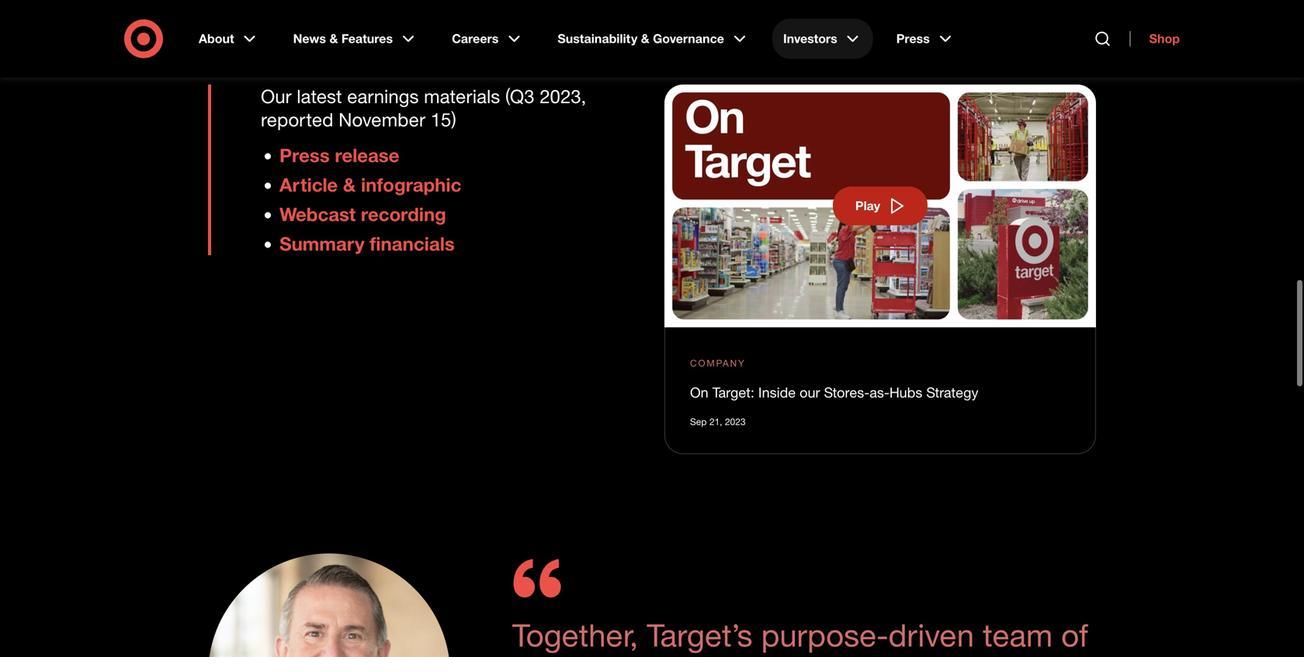 Task type: locate. For each thing, give the bounding box(es) containing it.
together,
[[513, 615, 638, 653]]

release
[[335, 143, 400, 165]]

together, target's purpose-driven team of more than 400,000 works daily to help al
[[513, 615, 1089, 658]]

&
[[330, 31, 338, 46], [641, 31, 650, 46], [343, 172, 356, 195]]

our latest earnings materials (q3 2023, reported november 15)
[[261, 83, 587, 129]]

press inside press release article & infographic webcast recording summary financials
[[280, 143, 330, 165]]

webcast
[[280, 202, 356, 224]]

latest
[[297, 83, 342, 106]]

shop link
[[1130, 31, 1180, 47]]

news & features link
[[282, 19, 429, 59]]

1 vertical spatial press
[[280, 143, 330, 165]]

& down press release link
[[343, 172, 356, 195]]

0 vertical spatial press
[[897, 31, 930, 46]]

1 horizontal spatial press
[[897, 31, 930, 46]]

sustainability & governance link
[[547, 19, 760, 59]]

on target: inside our stores-as-hubs strategy image
[[665, 83, 1097, 326]]

& left governance
[[641, 31, 650, 46]]

on
[[690, 383, 709, 399]]

our
[[800, 383, 820, 399]]

21,
[[710, 415, 723, 427]]

driven
[[889, 615, 975, 653]]

0 horizontal spatial &
[[330, 31, 338, 46]]

2023
[[725, 415, 746, 427]]

help
[[984, 654, 1043, 658]]

more
[[513, 654, 584, 658]]

to
[[947, 654, 975, 658]]

of
[[1062, 615, 1089, 653]]

team
[[983, 615, 1053, 653]]

press inside press link
[[897, 31, 930, 46]]

infographic
[[361, 172, 462, 195]]

2023,
[[540, 83, 587, 106]]

press
[[897, 31, 930, 46], [280, 143, 330, 165]]

article
[[280, 172, 338, 195]]

strategy
[[927, 383, 979, 399]]

0 horizontal spatial press
[[280, 143, 330, 165]]

& right "news"
[[330, 31, 338, 46]]

summary
[[280, 231, 365, 254]]

(q3
[[505, 83, 535, 106]]

1 horizontal spatial &
[[343, 172, 356, 195]]

sep 21, 2023
[[690, 415, 746, 427]]

purpose-
[[762, 615, 889, 653]]

inside
[[759, 383, 796, 399]]

& for governance
[[641, 31, 650, 46]]

2 horizontal spatial &
[[641, 31, 650, 46]]

daily
[[874, 654, 939, 658]]

news
[[293, 31, 326, 46]]



Task type: vqa. For each thing, say whether or not it's contained in the screenshot.
1990
no



Task type: describe. For each thing, give the bounding box(es) containing it.
press for press release article & infographic webcast recording summary financials
[[280, 143, 330, 165]]

press release article & infographic webcast recording summary financials
[[280, 143, 462, 254]]

reported
[[261, 107, 334, 129]]

target:
[[713, 383, 755, 399]]

governance
[[653, 31, 725, 46]]

play button
[[833, 185, 928, 224]]

target's
[[647, 615, 753, 653]]

careers link
[[441, 19, 535, 59]]

company link
[[690, 355, 746, 369]]

press for press
[[897, 31, 930, 46]]

financials
[[370, 231, 455, 254]]

materials
[[424, 83, 500, 106]]

& inside press release article & infographic webcast recording summary financials
[[343, 172, 356, 195]]

hubs
[[890, 383, 923, 399]]

shop
[[1150, 31, 1180, 46]]

investors link
[[773, 19, 873, 59]]

article & infographic link
[[280, 172, 462, 195]]

our
[[261, 83, 292, 106]]

press link
[[886, 19, 966, 59]]

earnings
[[347, 83, 419, 106]]

summary financials link
[[280, 231, 455, 254]]

than
[[593, 654, 654, 658]]

news & features
[[293, 31, 393, 46]]

recording
[[361, 202, 446, 224]]

works
[[783, 654, 866, 658]]

15)
[[431, 107, 457, 129]]

november
[[339, 107, 426, 129]]

stores-
[[824, 383, 870, 399]]

about link
[[188, 19, 270, 59]]

as-
[[870, 383, 890, 399]]

about
[[199, 31, 234, 46]]

press release link
[[280, 143, 400, 165]]

sustainability & governance
[[558, 31, 725, 46]]

on target: inside our stores-as-hubs strategy
[[690, 383, 979, 399]]

sustainability
[[558, 31, 638, 46]]

webcast recording link
[[280, 202, 446, 224]]

features
[[342, 31, 393, 46]]

on target: inside our stores-as-hubs strategy link
[[690, 383, 979, 399]]

careers
[[452, 31, 499, 46]]

sep
[[690, 415, 707, 427]]

400,000
[[662, 654, 775, 658]]

& for features
[[330, 31, 338, 46]]

company
[[690, 356, 746, 368]]

investors
[[784, 31, 838, 46]]

play
[[856, 197, 881, 212]]



